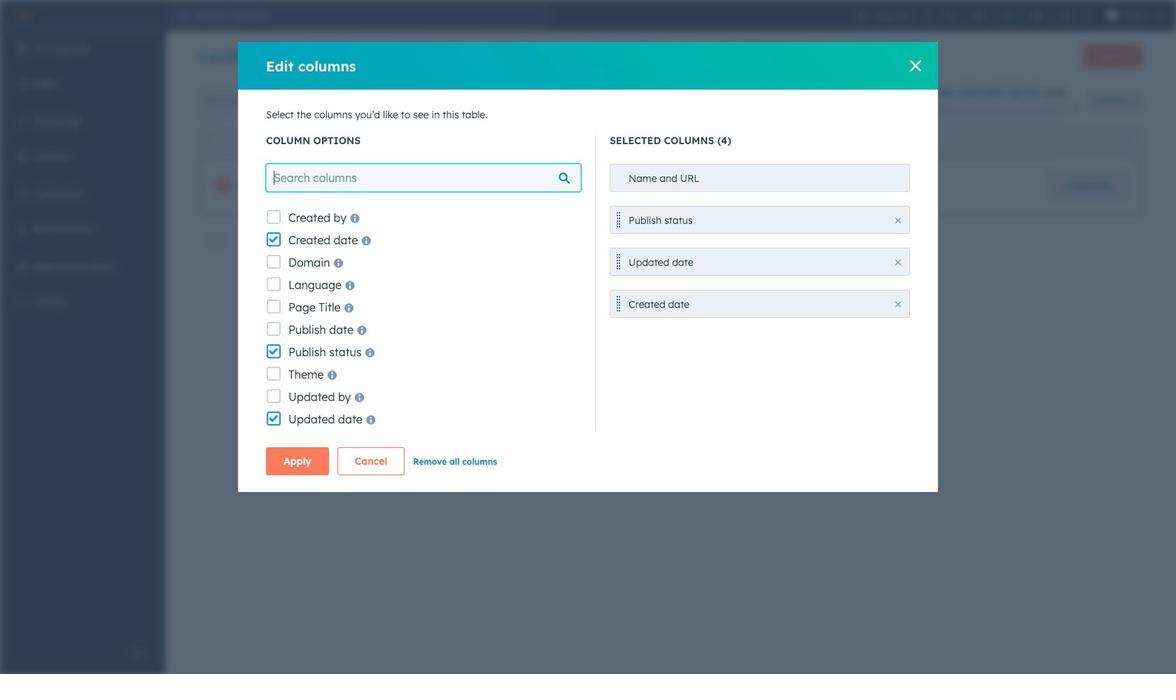 Task type: locate. For each thing, give the bounding box(es) containing it.
1 press to sort. element from the left
[[664, 135, 669, 147]]

menu
[[847, 0, 1168, 31], [0, 31, 165, 639]]

2 press to sort. image from the left
[[1120, 135, 1125, 145]]

0 vertical spatial close image
[[1072, 105, 1080, 113]]

settings image
[[1032, 10, 1043, 21]]

1 horizontal spatial press to sort. element
[[1120, 135, 1125, 147]]

1 vertical spatial close image
[[896, 218, 901, 223]]

dialog
[[238, 42, 938, 492]]

1 horizontal spatial close image
[[1072, 105, 1080, 113]]

notifications image
[[1061, 10, 1073, 21]]

progress bar
[[916, 105, 928, 116]]

close image
[[1072, 105, 1080, 113], [896, 302, 901, 307]]

0 horizontal spatial press to sort. element
[[664, 135, 669, 147]]

banner
[[199, 41, 1143, 73]]

1 press to sort. image from the left
[[664, 135, 669, 145]]

1 horizontal spatial press to sort. image
[[1120, 135, 1125, 145]]

close image
[[910, 60, 922, 71], [896, 218, 901, 223], [896, 260, 901, 265]]

press to sort. image
[[664, 135, 669, 145], [1120, 135, 1125, 145]]

Search content search field
[[199, 88, 409, 116]]

howard n/a image
[[1107, 10, 1118, 21]]

0 horizontal spatial close image
[[896, 302, 901, 307]]

0 vertical spatial close image
[[910, 60, 922, 71]]

press to sort. element
[[664, 135, 669, 147], [1120, 135, 1125, 147]]

0 horizontal spatial press to sort. image
[[664, 135, 669, 145]]



Task type: describe. For each thing, give the bounding box(es) containing it.
Search HubSpot search field
[[188, 4, 550, 27]]

1 vertical spatial close image
[[896, 302, 901, 307]]

help image
[[1003, 10, 1014, 21]]

Search columns search field
[[266, 164, 581, 192]]

2 vertical spatial close image
[[896, 260, 901, 265]]

0 horizontal spatial menu
[[0, 31, 165, 639]]

marketplaces image
[[973, 10, 984, 21]]

2 press to sort. element from the left
[[1120, 135, 1125, 147]]

1 horizontal spatial menu
[[847, 0, 1168, 31]]

pagination navigation
[[559, 283, 686, 302]]



Task type: vqa. For each thing, say whether or not it's contained in the screenshot.
HELP Icon
yes



